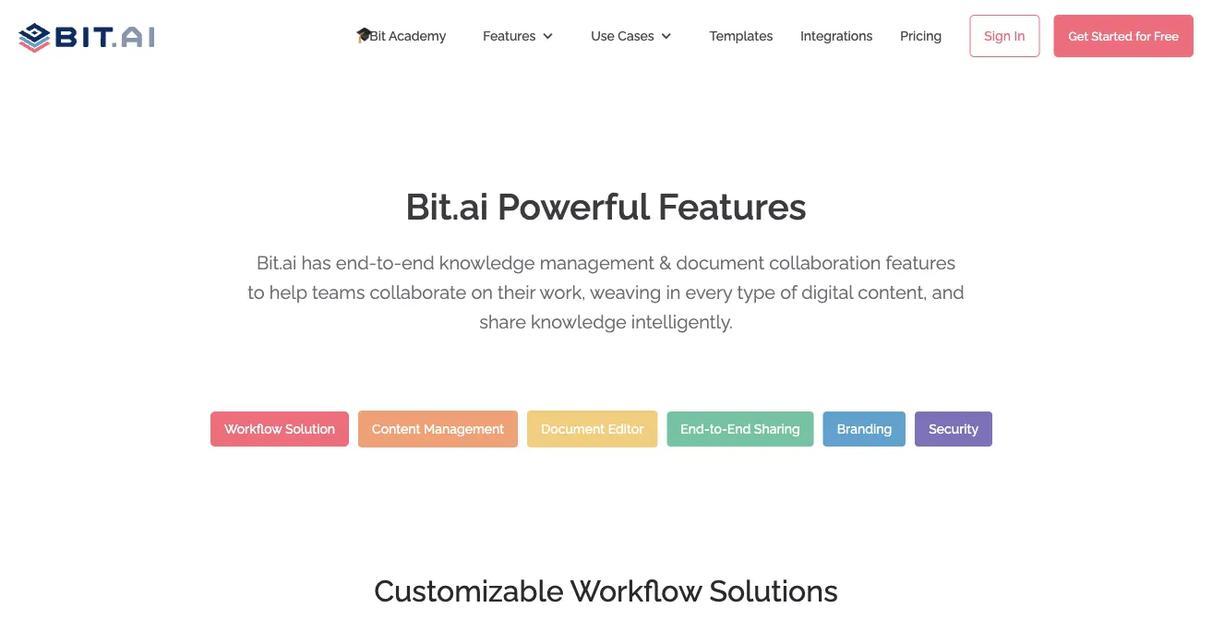 Task type: vqa. For each thing, say whether or not it's contained in the screenshot.
the left Ai
no



Task type: describe. For each thing, give the bounding box(es) containing it.
weaving
[[590, 282, 661, 303]]

sign in
[[984, 28, 1025, 43]]

to
[[248, 282, 265, 303]]

end-
[[681, 421, 710, 437]]

for
[[1136, 29, 1151, 43]]

sign
[[984, 28, 1011, 43]]

solution
[[285, 421, 335, 437]]

document editor
[[541, 421, 644, 437]]

on
[[471, 282, 493, 303]]

🎓bit academy
[[357, 28, 446, 43]]

1 vertical spatial knowledge
[[531, 311, 627, 333]]

&
[[659, 252, 672, 274]]

bit.ai for bit.ai has end-to-end knowledge management & document collaboration features to help teams collaborate on their work, weaving in every type of digital content, and share knowledge intelligently.
[[257, 252, 297, 274]]

type
[[737, 282, 776, 303]]

dropdown toggle image for features
[[541, 30, 554, 42]]

0 vertical spatial knowledge
[[439, 252, 535, 274]]

content
[[372, 421, 420, 437]]

every
[[685, 282, 732, 303]]

integrations link
[[791, 8, 882, 64]]

use
[[591, 28, 615, 43]]

branding link
[[823, 412, 906, 447]]

has
[[301, 252, 331, 274]]

work,
[[540, 282, 586, 303]]

security link
[[915, 412, 992, 447]]

collaboration
[[769, 252, 881, 274]]

to- inside bit.ai has end-to-end knowledge management & document collaboration features to help teams collaborate on their work, weaving in every type of digital content, and share knowledge intelligently.
[[377, 252, 402, 274]]

end-to-end sharing
[[681, 421, 800, 437]]

document
[[541, 421, 605, 437]]

academy
[[389, 28, 446, 43]]

workflow solution
[[224, 421, 335, 437]]

content management link
[[358, 411, 518, 448]]

0 vertical spatial workflow
[[224, 421, 282, 437]]

started
[[1091, 29, 1133, 43]]

1 horizontal spatial to-
[[710, 421, 727, 437]]

pricing link
[[882, 8, 960, 64]]

intelligently.
[[631, 311, 733, 333]]

end
[[401, 252, 435, 274]]

powerful
[[497, 186, 649, 228]]

customizable
[[374, 574, 564, 609]]

end
[[727, 421, 751, 437]]

content management
[[372, 421, 504, 437]]

get started for free link
[[1054, 15, 1194, 57]]

templates
[[710, 28, 773, 43]]

cases
[[618, 28, 654, 43]]

their
[[498, 282, 535, 303]]

end-
[[336, 252, 377, 274]]

1 vertical spatial features
[[658, 186, 807, 228]]

solutions
[[709, 574, 838, 609]]



Task type: locate. For each thing, give the bounding box(es) containing it.
share
[[479, 311, 526, 333]]

0 vertical spatial bit.ai
[[406, 186, 488, 228]]

security
[[929, 421, 979, 437]]

features
[[886, 252, 956, 274]]

workflow solution link
[[210, 412, 349, 447]]

knowledge
[[439, 252, 535, 274], [531, 311, 627, 333]]

2 dropdown toggle image from the left
[[660, 30, 673, 42]]

bit.ai has end-to-end knowledge management & document collaboration features to help teams collaborate on their work, weaving in every type of digital content, and share knowledge intelligently.
[[248, 252, 964, 333]]

0 horizontal spatial dropdown toggle image
[[541, 30, 554, 42]]

dropdown toggle image
[[541, 30, 554, 42], [660, 30, 673, 42]]

free
[[1154, 29, 1179, 43]]

bit.ai for bit.ai powerful features
[[406, 186, 488, 228]]

in
[[1014, 28, 1025, 43]]

pricing
[[900, 28, 942, 43]]

get started for free
[[1069, 29, 1179, 43]]

navigation containing 🎓bit academy
[[338, 8, 1212, 64]]

features inside popup button
[[483, 28, 536, 43]]

1 vertical spatial to-
[[710, 421, 727, 437]]

knowledge up on
[[439, 252, 535, 274]]

content,
[[858, 282, 927, 303]]

of
[[780, 282, 797, 303]]

bit.ai up help at top
[[257, 252, 297, 274]]

features right academy
[[483, 28, 536, 43]]

knowledge down work,
[[531, 311, 627, 333]]

editor
[[608, 421, 644, 437]]

help
[[269, 282, 307, 303]]

dropdown toggle image inside use cases popup button
[[660, 30, 673, 42]]

and
[[932, 282, 964, 303]]

to-
[[377, 252, 402, 274], [710, 421, 727, 437]]

1 vertical spatial bit.ai
[[257, 252, 297, 274]]

banner containing 🎓bit academy
[[0, 0, 1212, 73]]

features button
[[465, 8, 573, 64]]

to- up collaborate
[[377, 252, 402, 274]]

features up document
[[658, 186, 807, 228]]

1 horizontal spatial bit.ai
[[406, 186, 488, 228]]

1 horizontal spatial features
[[658, 186, 807, 228]]

1 horizontal spatial dropdown toggle image
[[660, 30, 673, 42]]

in
[[666, 282, 681, 303]]

1 horizontal spatial workflow
[[570, 574, 702, 609]]

use cases
[[591, 28, 654, 43]]

0 horizontal spatial workflow
[[224, 421, 282, 437]]

features
[[483, 28, 536, 43], [658, 186, 807, 228]]

templates link
[[691, 8, 791, 64]]

bit.ai inside bit.ai has end-to-end knowledge management & document collaboration features to help teams collaborate on their work, weaving in every type of digital content, and share knowledge intelligently.
[[257, 252, 297, 274]]

banner
[[0, 0, 1212, 73]]

get
[[1069, 29, 1088, 43]]

0 horizontal spatial features
[[483, 28, 536, 43]]

bit.ai up end at the top left of the page
[[406, 186, 488, 228]]

sharing
[[754, 421, 800, 437]]

bit logo image
[[18, 18, 154, 53]]

bit.ai powerful features
[[406, 186, 807, 228]]

use cases button
[[573, 8, 691, 64]]

workflow
[[224, 421, 282, 437], [570, 574, 702, 609]]

bit.ai
[[406, 186, 488, 228], [257, 252, 297, 274]]

teams
[[312, 282, 365, 303]]

management
[[540, 252, 655, 274]]

1 dropdown toggle image from the left
[[541, 30, 554, 42]]

dropdown toggle image inside features popup button
[[541, 30, 554, 42]]

0 horizontal spatial to-
[[377, 252, 402, 274]]

0 vertical spatial to-
[[377, 252, 402, 274]]

document editor link
[[527, 411, 658, 448]]

🎓bit academy link
[[338, 8, 465, 64]]

sign in link
[[970, 15, 1040, 57]]

dropdown toggle image left the use
[[541, 30, 554, 42]]

to- left sharing
[[710, 421, 727, 437]]

0 vertical spatial features
[[483, 28, 536, 43]]

1 vertical spatial workflow
[[570, 574, 702, 609]]

dropdown toggle image for use cases
[[660, 30, 673, 42]]

collaborate
[[370, 282, 466, 303]]

dropdown toggle image right cases
[[660, 30, 673, 42]]

branding
[[837, 421, 892, 437]]

document
[[676, 252, 765, 274]]

0 horizontal spatial bit.ai
[[257, 252, 297, 274]]

integrations
[[801, 28, 873, 43]]

customizable workflow solutions
[[374, 574, 838, 609]]

digital
[[802, 282, 853, 303]]

navigation
[[338, 8, 1212, 64]]

🎓bit
[[357, 28, 386, 43]]

management
[[424, 421, 504, 437]]

end-to-end sharing link
[[667, 412, 814, 447]]



